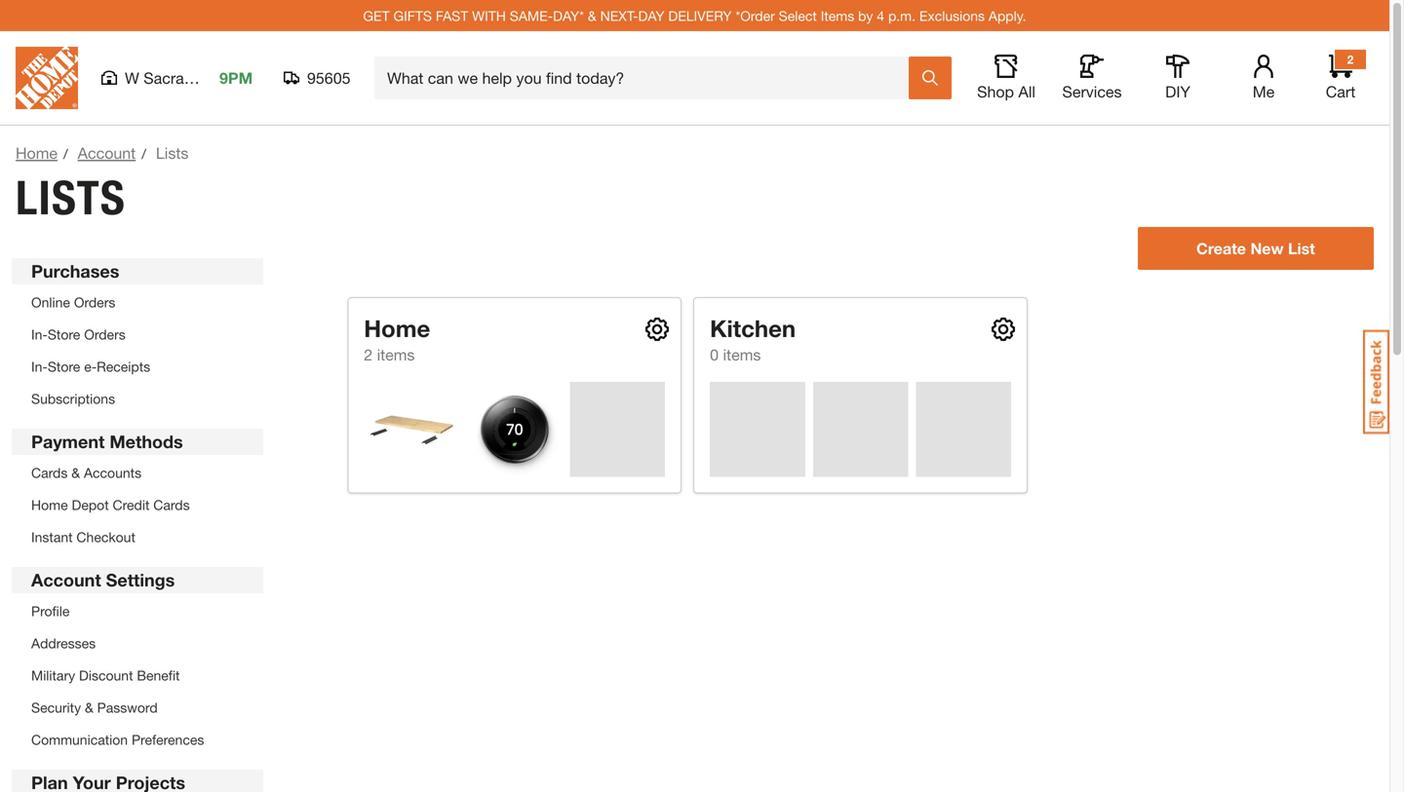 Task type: locate. For each thing, give the bounding box(es) containing it.
cards right credit
[[153, 497, 190, 513]]

orders up in-store e-receipts
[[84, 327, 126, 343]]

items
[[377, 346, 415, 364], [723, 346, 761, 364]]

1 store from the top
[[48, 327, 80, 343]]

2 in- from the top
[[31, 359, 48, 375]]

account link
[[78, 144, 136, 162]]

in- for in-store orders
[[31, 327, 48, 343]]

shop all
[[977, 82, 1036, 101]]

0 horizontal spatial &
[[71, 465, 80, 481]]

2 store from the top
[[48, 359, 80, 375]]

account up lists
[[78, 144, 136, 162]]

items inside home 2  items
[[377, 346, 415, 364]]

day*
[[553, 8, 584, 24]]

2 vertical spatial &
[[85, 700, 93, 716]]

get
[[363, 8, 390, 24]]

in-store e-receipts
[[31, 359, 150, 375]]

store for orders
[[48, 327, 80, 343]]

0 vertical spatial home link
[[16, 144, 58, 162]]

&
[[588, 8, 597, 24], [71, 465, 80, 481], [85, 700, 93, 716]]

1 vertical spatial store
[[48, 359, 80, 375]]

profile
[[31, 604, 70, 620]]

cards
[[31, 465, 68, 481], [153, 497, 190, 513]]

in- down online
[[31, 327, 48, 343]]

2
[[1348, 53, 1354, 66], [364, 346, 373, 364]]

& down payment
[[71, 465, 80, 481]]

orders
[[74, 295, 115, 311], [84, 327, 126, 343]]

communication preferences
[[31, 732, 204, 749]]

& right the day*
[[588, 8, 597, 24]]

exclusions
[[920, 8, 985, 24]]

& right the security
[[85, 700, 93, 716]]

by
[[858, 8, 873, 24]]

in- up subscriptions link
[[31, 359, 48, 375]]

home up 2  items link
[[364, 315, 430, 342]]

home link
[[16, 144, 58, 162], [364, 314, 430, 343]]

w sacramento 9pm
[[125, 69, 253, 87]]

list
[[1288, 239, 1315, 258]]

methods
[[110, 432, 183, 453]]

items inside kitchen 0  items
[[723, 346, 761, 364]]

2 vertical spatial home
[[31, 497, 68, 513]]

store for e-
[[48, 359, 80, 375]]

feedback link image
[[1363, 330, 1390, 435]]

0  items link
[[710, 346, 761, 364]]

home for home 2  items
[[364, 315, 430, 342]]

0 horizontal spatial product image image
[[364, 382, 459, 478]]

e-
[[84, 359, 97, 375]]

diy
[[1166, 82, 1191, 101]]

lists
[[16, 170, 126, 226]]

home
[[16, 144, 58, 162], [364, 315, 430, 342], [31, 497, 68, 513]]

& for accounts
[[71, 465, 80, 481]]

subscriptions
[[31, 391, 115, 407]]

security & password link
[[31, 700, 158, 716]]

w
[[125, 69, 139, 87]]

day
[[638, 8, 665, 24]]

0 vertical spatial home
[[16, 144, 58, 162]]

2 items from the left
[[723, 346, 761, 364]]

cards & accounts
[[31, 465, 141, 481]]

next-
[[600, 8, 638, 24]]

0 vertical spatial store
[[48, 327, 80, 343]]

store
[[48, 327, 80, 343], [48, 359, 80, 375]]

0 horizontal spatial cards
[[31, 465, 68, 481]]

1 vertical spatial cards
[[153, 497, 190, 513]]

0 vertical spatial 2
[[1348, 53, 1354, 66]]

2 inside home 2  items
[[364, 346, 373, 364]]

1 vertical spatial in-
[[31, 359, 48, 375]]

product image image
[[364, 382, 459, 478], [467, 382, 562, 478]]

2 for cart
[[1348, 53, 1354, 66]]

account up the profile
[[31, 570, 101, 591]]

settings image
[[992, 318, 1015, 341]]

1 horizontal spatial 2
[[1348, 53, 1354, 66]]

store down online orders link
[[48, 327, 80, 343]]

0 horizontal spatial items
[[377, 346, 415, 364]]

store left e-
[[48, 359, 80, 375]]

home up instant
[[31, 497, 68, 513]]

purchases
[[31, 261, 119, 282]]

me
[[1253, 82, 1275, 101]]

4
[[877, 8, 885, 24]]

0 vertical spatial &
[[588, 8, 597, 24]]

create new list button
[[1138, 227, 1374, 270]]

1 product image image from the left
[[364, 382, 459, 478]]

1 vertical spatial &
[[71, 465, 80, 481]]

cards down payment
[[31, 465, 68, 481]]

1 vertical spatial home
[[364, 315, 430, 342]]

military discount benefit link
[[31, 668, 180, 684]]

0 vertical spatial in-
[[31, 327, 48, 343]]

receipts
[[97, 359, 150, 375]]

orders up in-store orders link
[[74, 295, 115, 311]]

gifts
[[394, 8, 432, 24]]

0
[[710, 346, 719, 364]]

1 vertical spatial 2
[[364, 346, 373, 364]]

1 items from the left
[[377, 346, 415, 364]]

account
[[78, 144, 136, 162], [31, 570, 101, 591]]

2 inside 'cart 2'
[[1348, 53, 1354, 66]]

95605 button
[[284, 68, 351, 88]]

0 horizontal spatial home link
[[16, 144, 58, 162]]

1 horizontal spatial home link
[[364, 314, 430, 343]]

1 horizontal spatial &
[[85, 700, 93, 716]]

create
[[1197, 239, 1246, 258]]

new
[[1251, 239, 1284, 258]]

instant
[[31, 530, 73, 546]]

1 horizontal spatial items
[[723, 346, 761, 364]]

profile link
[[31, 604, 70, 620]]

online orders link
[[31, 295, 115, 311]]

home link up lists
[[16, 144, 58, 162]]

p.m.
[[888, 8, 916, 24]]

What can we help you find today? search field
[[387, 58, 908, 99]]

home 2  items
[[364, 315, 430, 364]]

instant checkout
[[31, 530, 135, 546]]

1 in- from the top
[[31, 327, 48, 343]]

payment
[[31, 432, 105, 453]]

0 horizontal spatial 2
[[364, 346, 373, 364]]

1 vertical spatial home link
[[364, 314, 430, 343]]

0 vertical spatial account
[[78, 144, 136, 162]]

home up lists
[[16, 144, 58, 162]]

me button
[[1233, 55, 1295, 101]]

home for home depot credit cards
[[31, 497, 68, 513]]

1 vertical spatial account
[[31, 570, 101, 591]]

95605
[[307, 69, 351, 87]]

in-store orders link
[[31, 327, 126, 343]]

create new list
[[1197, 239, 1315, 258]]

home link for account
[[16, 144, 58, 162]]

in-
[[31, 327, 48, 343], [31, 359, 48, 375]]

password
[[97, 700, 158, 716]]

account settings
[[31, 570, 175, 591]]

items for home
[[377, 346, 415, 364]]

home link up 2  items link
[[364, 314, 430, 343]]

1 horizontal spatial product image image
[[467, 382, 562, 478]]



Task type: vqa. For each thing, say whether or not it's contained in the screenshot.
leftmost Product Image
yes



Task type: describe. For each thing, give the bounding box(es) containing it.
all
[[1019, 82, 1036, 101]]

same-
[[510, 8, 553, 24]]

communication preferences link
[[31, 732, 204, 749]]

sacramento
[[144, 69, 228, 87]]

addresses
[[31, 636, 96, 652]]

in-store orders
[[31, 327, 126, 343]]

apply.
[[989, 8, 1027, 24]]

preferences
[[132, 732, 204, 749]]

services button
[[1061, 55, 1124, 101]]

online orders
[[31, 295, 115, 311]]

in- for in-store e-receipts
[[31, 359, 48, 375]]

home depot credit cards
[[31, 497, 190, 513]]

2 for home
[[364, 346, 373, 364]]

home depot credit cards link
[[31, 497, 190, 513]]

subscriptions link
[[31, 391, 115, 407]]

9pm
[[219, 69, 253, 87]]

account for account settings
[[31, 570, 101, 591]]

1 vertical spatial orders
[[84, 327, 126, 343]]

& for password
[[85, 700, 93, 716]]

shop all button
[[975, 55, 1038, 101]]

kitchen
[[710, 315, 796, 342]]

cart 2
[[1326, 53, 1356, 101]]

2 product image image from the left
[[467, 382, 562, 478]]

with
[[472, 8, 506, 24]]

home link for 2  items
[[364, 314, 430, 343]]

in-store e-receipts link
[[31, 359, 150, 375]]

kitchen 0  items
[[710, 315, 796, 364]]

fast
[[436, 8, 468, 24]]

cart
[[1326, 82, 1356, 101]]

the home depot logo image
[[16, 47, 78, 109]]

settings image
[[646, 318, 669, 341]]

services
[[1063, 82, 1122, 101]]

instant checkout link
[[31, 530, 135, 546]]

kitchen link
[[710, 314, 796, 343]]

2  items link
[[364, 346, 415, 364]]

accounts
[[84, 465, 141, 481]]

account for account link
[[78, 144, 136, 162]]

lists
[[156, 144, 189, 162]]

security & password
[[31, 700, 158, 716]]

*order
[[736, 8, 775, 24]]

home for home
[[16, 144, 58, 162]]

select
[[779, 8, 817, 24]]

0 vertical spatial cards
[[31, 465, 68, 481]]

delivery
[[668, 8, 732, 24]]

depot
[[72, 497, 109, 513]]

shop
[[977, 82, 1014, 101]]

online
[[31, 295, 70, 311]]

0 vertical spatial orders
[[74, 295, 115, 311]]

discount
[[79, 668, 133, 684]]

checkout
[[76, 530, 135, 546]]

payment methods
[[31, 432, 183, 453]]

military
[[31, 668, 75, 684]]

2 horizontal spatial &
[[588, 8, 597, 24]]

items for kitchen
[[723, 346, 761, 364]]

settings
[[106, 570, 175, 591]]

1 horizontal spatial cards
[[153, 497, 190, 513]]

communication
[[31, 732, 128, 749]]

benefit
[[137, 668, 180, 684]]

items
[[821, 8, 855, 24]]

credit
[[113, 497, 150, 513]]

security
[[31, 700, 81, 716]]

cards & accounts link
[[31, 465, 141, 481]]

addresses link
[[31, 636, 96, 652]]

get gifts fast with same-day* & next-day delivery *order select items by 4 p.m. exclusions apply.
[[363, 8, 1027, 24]]

military discount benefit
[[31, 668, 180, 684]]

diy button
[[1147, 55, 1209, 101]]



